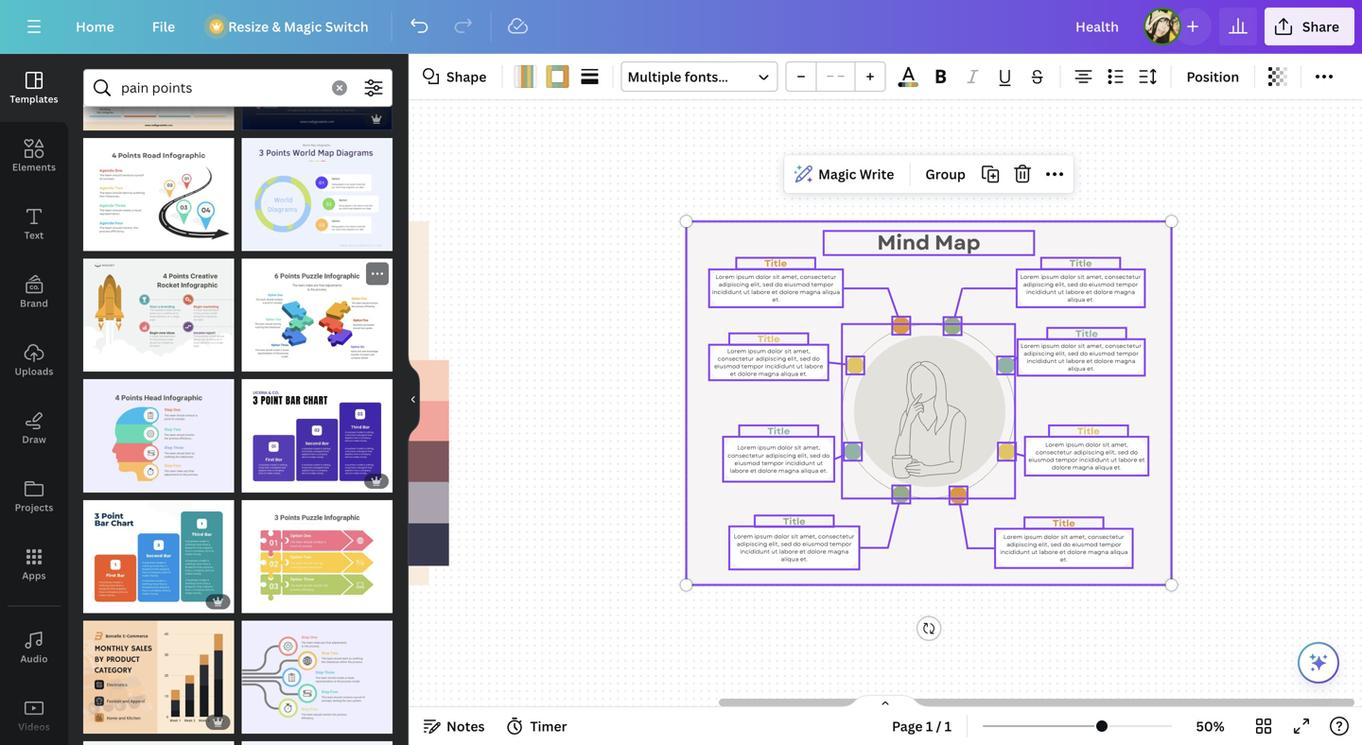 Task type: vqa. For each thing, say whether or not it's contained in the screenshot.
CAN to the middle
no



Task type: locate. For each thing, give the bounding box(es) containing it.
notes button
[[416, 711, 492, 742]]

projects button
[[0, 463, 68, 531]]

0 horizontal spatial 1
[[926, 717, 933, 735]]

1
[[926, 717, 933, 735], [945, 717, 952, 735]]

projects
[[15, 501, 53, 514]]

4 points timeline roadmap infogrpahic graph image
[[83, 138, 234, 251]]

#000000, #545454, #89b3a5, #e6c451, #e7922c, #8fad80 image
[[898, 82, 919, 87], [898, 82, 919, 87]]

multiple fonts… button
[[621, 61, 778, 92]]

title
[[764, 257, 787, 270], [1069, 257, 1092, 270], [1075, 327, 1098, 341], [757, 332, 780, 346], [767, 424, 790, 438], [1077, 424, 1100, 438], [783, 515, 806, 528], [1053, 516, 1075, 530]]

share
[[1302, 17, 1339, 35]]

white modern three point bar chart graph image
[[83, 500, 234, 613]]

gold blue modern 3 points vertical bar chart graph group
[[83, 609, 234, 734]]

1 horizontal spatial magic
[[818, 165, 856, 183]]

grey simple modern 4 points creative rocket infographic chart graph image
[[83, 259, 234, 372]]

– – number field
[[822, 66, 849, 88]]

uploads button
[[0, 326, 68, 394]]

main menu bar
[[0, 0, 1362, 54]]

templates button
[[0, 54, 68, 122]]

0 horizontal spatial magic
[[284, 17, 322, 35]]

1 left /
[[926, 717, 933, 735]]

magic left write
[[818, 165, 856, 183]]

group
[[785, 61, 886, 92]]

brand button
[[0, 258, 68, 326]]

audio
[[20, 653, 48, 665]]

purple & white modern 3 point bar chart graph image
[[242, 379, 393, 493]]

notes
[[446, 717, 485, 735]]

position button
[[1179, 61, 1247, 92]]

text button
[[0, 190, 68, 258]]

1 vertical spatial magic
[[818, 165, 856, 183]]

file button
[[137, 8, 190, 45]]

3 points puzzle infographic graph group
[[242, 489, 393, 613]]

pastel 4 point for marketing plan graph image
[[83, 17, 234, 130]]

magic right & on the top
[[284, 17, 322, 35]]

magic
[[284, 17, 322, 35], [818, 165, 856, 183]]

grey modern business 3 points world map diagrams graph image
[[242, 138, 393, 251]]

grey modern business 3 points world map diagrams graph group
[[242, 127, 393, 251]]

pastel 4 point for marketing plan graph group
[[83, 17, 234, 130]]

/
[[936, 717, 941, 735]]

4 points timeline roadmap infogrpahic graph group
[[83, 127, 234, 251]]

3 points puzzle infographic graph image
[[242, 500, 393, 613]]

5 points circle process diagram infographic graph group
[[242, 609, 393, 734]]

position
[[1187, 68, 1239, 86]]

fonts…
[[685, 68, 728, 86]]

gold blue modern 3 points vertical bar chart graph image
[[83, 621, 234, 734]]

page
[[892, 717, 923, 735]]

videos button
[[0, 682, 68, 745]]

brand
[[20, 297, 48, 310]]

1 right /
[[945, 717, 952, 735]]

multiple
[[628, 68, 681, 86]]

0 vertical spatial magic
[[284, 17, 322, 35]]

&
[[272, 17, 281, 35]]

apps button
[[0, 531, 68, 599]]

timer
[[530, 717, 567, 735]]

write
[[859, 165, 894, 183]]

#e6c451, #89b3a5, #8fad80, #e7922c image
[[546, 65, 569, 88], [546, 65, 569, 88]]

hide image
[[408, 354, 420, 445]]

resize & magic switch
[[228, 17, 369, 35]]

videos
[[18, 721, 50, 734]]

1 horizontal spatial 1
[[945, 717, 952, 735]]

white modern three point bar chart graph group
[[83, 489, 234, 613]]

elements button
[[0, 122, 68, 190]]

blue modern 3 points row chart graph group
[[242, 17, 393, 130]]

mind map
[[877, 228, 980, 257]]

switch
[[325, 17, 369, 35]]

5 points circle process diagram infographic graph image
[[242, 621, 393, 734]]

Design title text field
[[1060, 8, 1136, 45]]



Task type: describe. For each thing, give the bounding box(es) containing it.
1 1 from the left
[[926, 717, 933, 735]]

side panel tab list
[[0, 54, 68, 745]]

resize & magic switch button
[[198, 8, 384, 45]]

#f6f4f5, #e4e1da, #e7922c, #8fad80, #e6c451, #89b3a5, #ffffff image
[[514, 65, 537, 88]]

group
[[925, 165, 966, 183]]

audio button
[[0, 614, 68, 682]]

home
[[76, 17, 114, 35]]

group button
[[918, 159, 973, 189]]

magic inside "resize & magic switch" "button"
[[284, 17, 322, 35]]

#f6f4f5, #e4e1da, #e7922c, #8fad80, #e6c451, #89b3a5, #ffffff image
[[514, 65, 537, 88]]

grey simple modern 5 points creative rocket infographic chart graph group
[[83, 730, 234, 745]]

mind
[[877, 228, 930, 257]]

draw
[[22, 433, 46, 446]]

multiple fonts…
[[628, 68, 728, 86]]

grey modern business 6 points world map graph image
[[242, 742, 393, 745]]

magic write
[[818, 165, 894, 183]]

draw button
[[0, 394, 68, 463]]

6 points puzzle infographic graph image
[[242, 259, 393, 372]]

elements
[[12, 161, 56, 174]]

grey modern business 6 points world map graph group
[[242, 730, 393, 745]]

apps
[[22, 569, 46, 582]]

6 points puzzle infographic graph group
[[242, 259, 393, 372]]

shape
[[446, 68, 487, 86]]

text
[[24, 229, 44, 242]]

home link
[[61, 8, 129, 45]]

50%
[[1196, 717, 1225, 735]]

file
[[152, 17, 175, 35]]

2 1 from the left
[[945, 717, 952, 735]]

Search Whiteboard templates search field
[[121, 70, 321, 106]]

50% button
[[1180, 711, 1241, 742]]

uploads
[[15, 365, 53, 378]]

resize
[[228, 17, 269, 35]]

shape button
[[416, 61, 494, 92]]

show pages image
[[840, 694, 931, 709]]

canva assistant image
[[1307, 652, 1330, 674]]

templates
[[10, 93, 58, 105]]

magic write button
[[788, 159, 902, 189]]

magic inside magic write button
[[818, 165, 856, 183]]

timer button
[[500, 711, 575, 742]]

4 points process head infographic graph group
[[83, 368, 234, 493]]

share button
[[1264, 8, 1354, 45]]

map
[[935, 228, 980, 257]]

grey simple modern 4 points creative rocket infographic chart graph group
[[83, 247, 234, 372]]

purple & white modern 3 point bar chart graph group
[[242, 368, 393, 493]]

page 1 / 1
[[892, 717, 952, 735]]

grey simple modern 5 points creative rocket infographic chart graph image
[[83, 742, 234, 745]]

blue modern 3 points row chart graph image
[[242, 17, 393, 130]]

4 points process head infographic graph image
[[83, 379, 234, 493]]



